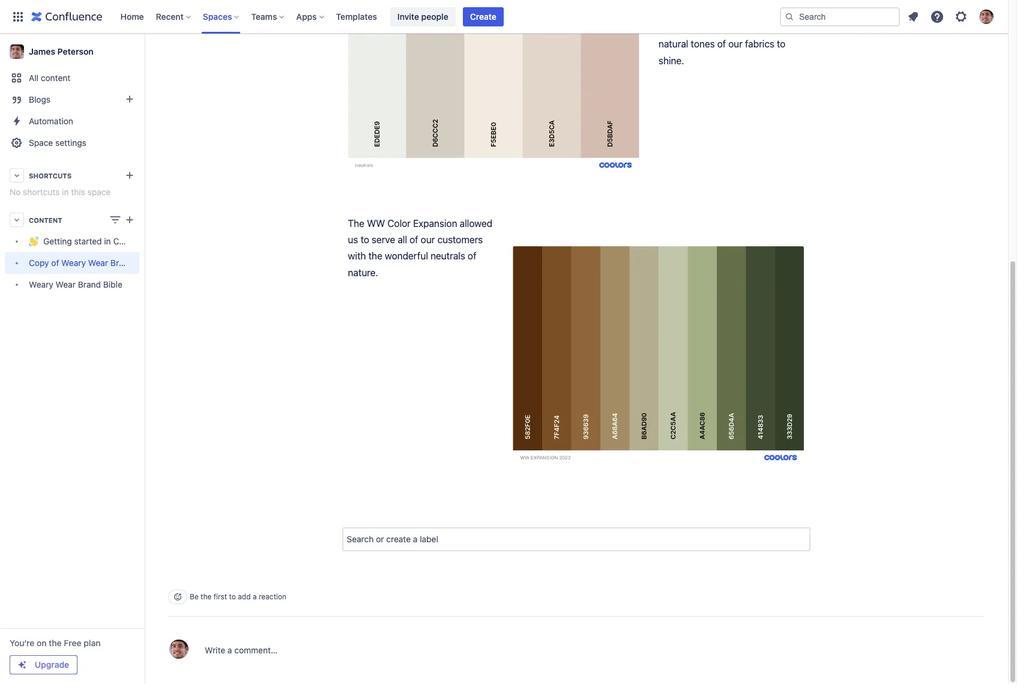 Task type: describe. For each thing, give the bounding box(es) containing it.
add shortcut image
[[123, 168, 137, 183]]

color
[[388, 218, 411, 229]]

home
[[120, 11, 144, 21]]

create a blog image
[[123, 92, 137, 106]]

search image
[[785, 12, 795, 21]]

expansion
[[413, 218, 458, 229]]

comment…
[[235, 645, 278, 655]]

all content link
[[5, 67, 139, 89]]

add
[[238, 593, 251, 602]]

space
[[87, 187, 111, 197]]

recent button
[[152, 7, 196, 26]]

templates link
[[333, 7, 381, 26]]

free
[[64, 638, 81, 648]]

getting started in confluence
[[43, 236, 158, 247]]

a inside write a comment… button
[[228, 645, 232, 655]]

with
[[348, 251, 366, 262]]

2 horizontal spatial of
[[468, 251, 477, 262]]

space settings link
[[5, 132, 139, 154]]

1 horizontal spatial of
[[410, 234, 419, 245]]

no
[[10, 187, 21, 197]]

this
[[71, 187, 85, 197]]

all
[[29, 73, 39, 83]]

our
[[421, 234, 435, 245]]

allowed
[[460, 218, 493, 229]]

shortcuts
[[23, 187, 60, 197]]

wear inside weary wear brand bible "link"
[[56, 280, 76, 290]]

templates
[[336, 11, 377, 21]]

on
[[37, 638, 47, 648]]

all content
[[29, 73, 70, 83]]

ww
[[367, 218, 385, 229]]

blogs
[[29, 94, 51, 105]]

the inside the space element
[[49, 638, 62, 648]]

blogs link
[[5, 89, 139, 111]]

settings
[[55, 138, 86, 148]]

neutrals
[[431, 251, 466, 262]]

spaces button
[[199, 7, 244, 26]]

write
[[205, 645, 225, 655]]

first
[[214, 593, 227, 602]]

james peterson link
[[5, 40, 139, 64]]

create
[[470, 11, 497, 21]]

people
[[422, 11, 449, 21]]

in for started
[[104, 236, 111, 247]]

copy of weary wear brand bible link
[[5, 252, 155, 274]]

home link
[[117, 7, 148, 26]]

settings icon image
[[955, 9, 969, 24]]

help icon image
[[931, 9, 945, 24]]

plan
[[84, 638, 101, 648]]

collapse sidebar image
[[131, 40, 157, 64]]

1 horizontal spatial bible
[[136, 258, 155, 268]]

Search field
[[780, 7, 901, 26]]

customers
[[438, 234, 483, 245]]

apps
[[296, 11, 317, 21]]

space settings
[[29, 138, 86, 148]]

change view image
[[108, 213, 123, 227]]

to inside the ww color expansion allowed us to serve all of our customers with the wonderful neutrals of nature.
[[361, 234, 369, 245]]

shortcuts
[[29, 172, 72, 179]]

peterson
[[57, 46, 94, 56]]

tree inside the space element
[[5, 231, 158, 296]]

0 vertical spatial brand
[[110, 258, 133, 268]]

content button
[[5, 209, 139, 231]]



Task type: vqa. For each thing, say whether or not it's contained in the screenshot.
the Weary Wear Brand Bible link in the top of the page
yes



Task type: locate. For each thing, give the bounding box(es) containing it.
you're
[[10, 638, 34, 648]]

1 horizontal spatial to
[[361, 234, 369, 245]]

the ww color expansion allowed us to serve all of our customers with the wonderful neutrals of nature.
[[348, 218, 495, 278]]

apps button
[[293, 7, 329, 26]]

teams button
[[248, 7, 289, 26]]

appswitcher icon image
[[11, 9, 25, 24]]

spaces
[[203, 11, 232, 21]]

confluence image
[[31, 9, 102, 24], [31, 9, 102, 24]]

0 vertical spatial a
[[253, 593, 257, 602]]

confluence
[[113, 236, 158, 247]]

wonderful
[[385, 251, 428, 262]]

the
[[348, 218, 365, 229]]

1 horizontal spatial wear
[[88, 258, 108, 268]]

content
[[41, 73, 70, 83]]

1 horizontal spatial a
[[253, 593, 257, 602]]

create link
[[463, 7, 504, 26]]

0 horizontal spatial the
[[49, 638, 62, 648]]

james
[[29, 46, 55, 56]]

wear
[[88, 258, 108, 268], [56, 280, 76, 290]]

bible down confluence
[[136, 258, 155, 268]]

weary down copy
[[29, 280, 53, 290]]

weary up weary wear brand bible "link"
[[61, 258, 86, 268]]

reaction
[[259, 593, 287, 602]]

0 vertical spatial bible
[[136, 258, 155, 268]]

the
[[369, 251, 383, 262], [201, 593, 212, 602], [49, 638, 62, 648]]

the right be
[[201, 593, 212, 602]]

automation
[[29, 116, 73, 126]]

1 vertical spatial to
[[229, 593, 236, 602]]

premium image
[[17, 660, 27, 670]]

1 horizontal spatial brand
[[110, 258, 133, 268]]

0 horizontal spatial brand
[[78, 280, 101, 290]]

started
[[74, 236, 102, 247]]

0 horizontal spatial weary
[[29, 280, 53, 290]]

recent
[[156, 11, 184, 21]]

invite people
[[398, 11, 449, 21]]

brand inside "link"
[[78, 280, 101, 290]]

1 vertical spatial brand
[[78, 280, 101, 290]]

content
[[29, 216, 62, 224]]

0 vertical spatial in
[[62, 187, 69, 197]]

0 horizontal spatial in
[[62, 187, 69, 197]]

write a comment… button
[[199, 639, 985, 663]]

1 horizontal spatial in
[[104, 236, 111, 247]]

weary inside weary wear brand bible "link"
[[29, 280, 53, 290]]

0 horizontal spatial of
[[51, 258, 59, 268]]

copy of weary wear brand bible
[[29, 258, 155, 268]]

upgrade button
[[10, 656, 77, 674]]

tree
[[5, 231, 158, 296]]

weary
[[61, 258, 86, 268], [29, 280, 53, 290]]

you're on the free plan
[[10, 638, 101, 648]]

1 vertical spatial weary
[[29, 280, 53, 290]]

us
[[348, 234, 358, 245]]

wear down copy of weary wear brand bible link
[[56, 280, 76, 290]]

weary wear brand bible link
[[5, 274, 139, 296]]

banner
[[0, 0, 1009, 34]]

the down 'serve'
[[369, 251, 383, 262]]

of inside tree
[[51, 258, 59, 268]]

1 vertical spatial in
[[104, 236, 111, 247]]

be the first to add a reaction
[[190, 593, 287, 602]]

no shortcuts in this space
[[10, 187, 111, 197]]

1 vertical spatial the
[[201, 593, 212, 602]]

automation link
[[5, 111, 139, 132]]

write a comment…
[[205, 645, 278, 655]]

1 vertical spatial bible
[[103, 280, 122, 290]]

notification icon image
[[907, 9, 921, 24]]

1 vertical spatial a
[[228, 645, 232, 655]]

0 horizontal spatial a
[[228, 645, 232, 655]]

a right "add"
[[253, 593, 257, 602]]

brand
[[110, 258, 133, 268], [78, 280, 101, 290]]

upgrade
[[35, 660, 69, 670]]

shortcuts button
[[5, 165, 139, 186]]

wear down getting started in confluence on the left of page
[[88, 258, 108, 268]]

weary inside copy of weary wear brand bible link
[[61, 258, 86, 268]]

all
[[398, 234, 407, 245]]

james peterson
[[29, 46, 94, 56]]

0 vertical spatial to
[[361, 234, 369, 245]]

1 horizontal spatial weary
[[61, 258, 86, 268]]

your profile and preferences image
[[980, 9, 994, 24]]

0 vertical spatial the
[[369, 251, 383, 262]]

in left this
[[62, 187, 69, 197]]

weary wear brand bible
[[29, 280, 122, 290]]

the inside the ww color expansion allowed us to serve all of our customers with the wonderful neutrals of nature.
[[369, 251, 383, 262]]

of right the all
[[410, 234, 419, 245]]

a
[[253, 593, 257, 602], [228, 645, 232, 655]]

2 vertical spatial the
[[49, 638, 62, 648]]

0 vertical spatial weary
[[61, 258, 86, 268]]

tree containing getting started in confluence
[[5, 231, 158, 296]]

getting
[[43, 236, 72, 247]]

to
[[361, 234, 369, 245], [229, 593, 236, 602]]

1 horizontal spatial the
[[201, 593, 212, 602]]

copy
[[29, 258, 49, 268]]

in
[[62, 187, 69, 197], [104, 236, 111, 247]]

to left "add"
[[229, 593, 236, 602]]

nature.
[[348, 267, 378, 278]]

0 horizontal spatial to
[[229, 593, 236, 602]]

add reaction image
[[173, 592, 183, 602]]

create a page image
[[123, 213, 137, 227]]

invite people button
[[390, 7, 456, 26]]

teams
[[251, 11, 277, 21]]

in right 'started'
[[104, 236, 111, 247]]

bible
[[136, 258, 155, 268], [103, 280, 122, 290]]

invite
[[398, 11, 419, 21]]

wear inside copy of weary wear brand bible link
[[88, 258, 108, 268]]

in for shortcuts
[[62, 187, 69, 197]]

space element
[[0, 34, 158, 684]]

brand down the copy of weary wear brand bible
[[78, 280, 101, 290]]

bible down the copy of weary wear brand bible
[[103, 280, 122, 290]]

james peterson image
[[169, 640, 189, 659]]

0 horizontal spatial bible
[[103, 280, 122, 290]]

banner containing home
[[0, 0, 1009, 34]]

of right copy
[[51, 258, 59, 268]]

a right write
[[228, 645, 232, 655]]

space
[[29, 138, 53, 148]]

0 horizontal spatial wear
[[56, 280, 76, 290]]

global element
[[7, 0, 780, 33]]

Add label text field
[[347, 534, 440, 546]]

be
[[190, 593, 199, 602]]

the right on
[[49, 638, 62, 648]]

of down customers
[[468, 251, 477, 262]]

of
[[410, 234, 419, 245], [468, 251, 477, 262], [51, 258, 59, 268]]

1 vertical spatial wear
[[56, 280, 76, 290]]

brand down confluence
[[110, 258, 133, 268]]

2 horizontal spatial the
[[369, 251, 383, 262]]

bible inside "link"
[[103, 280, 122, 290]]

getting started in confluence link
[[5, 231, 158, 252]]

0 vertical spatial wear
[[88, 258, 108, 268]]

to right us
[[361, 234, 369, 245]]

serve
[[372, 234, 395, 245]]



